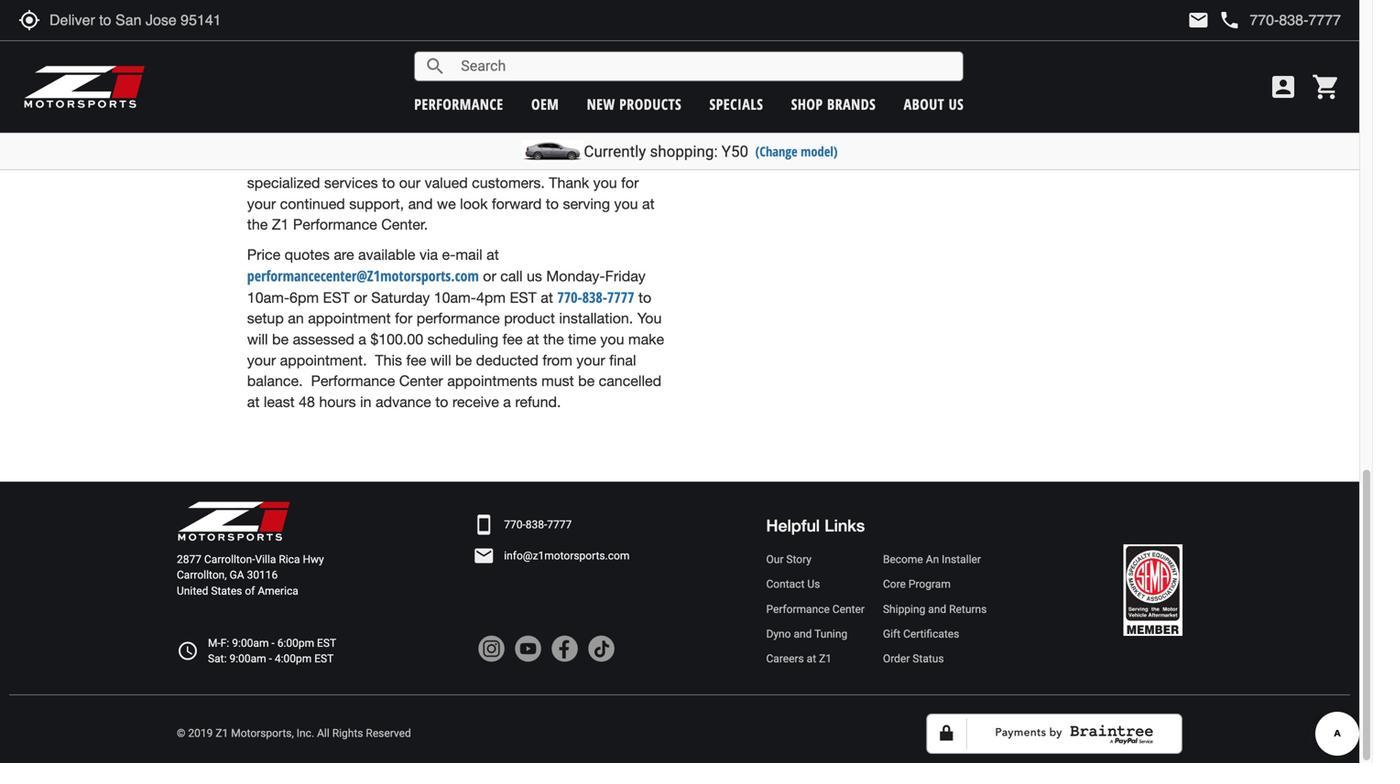 Task type: describe. For each thing, give the bounding box(es) containing it.
new products link
[[587, 94, 682, 114]]

0 vertical spatial our
[[543, 91, 564, 108]]

an
[[926, 554, 939, 567]]

shipping and returns
[[883, 604, 987, 616]]

est up the product
[[510, 289, 537, 306]]

est right 6:00pm
[[317, 638, 336, 650]]

become
[[883, 554, 923, 567]]

account_box link
[[1264, 72, 1303, 102]]

e-
[[442, 246, 456, 263]]

for inside rest assured, this change allows us to focus our expertise and resources on what we do best: enhancing the performance of your nissan and infiniti vehicles. we are confident that this shift will enable us to deliver even higher quality and more specialized services to our valued customers. thank you for your continued support, and we look forward to serving you at the z1 performance center.
[[621, 175, 639, 191]]

1 horizontal spatial mail
[[1187, 9, 1209, 31]]

1 horizontal spatial this
[[605, 133, 629, 150]]

$100.00
[[370, 331, 423, 348]]

core
[[883, 579, 906, 591]]

us for about us
[[949, 94, 964, 114]]

saturday
[[371, 289, 430, 306]]

(change model) link
[[755, 142, 838, 160]]

about us
[[904, 94, 964, 114]]

0 vertical spatial the
[[525, 112, 545, 129]]

monday-
[[546, 268, 605, 285]]

shipping and returns link
[[883, 602, 987, 618]]

z1 company logo image
[[177, 501, 291, 543]]

products
[[619, 94, 682, 114]]

that
[[576, 133, 601, 150]]

appointment
[[308, 310, 391, 327]]

to left receive at the left of page
[[435, 394, 448, 411]]

center inside performance center link
[[832, 604, 865, 616]]

to up enhancing
[[486, 91, 499, 108]]

shopping:
[[650, 142, 718, 161]]

currently shopping: y50 (change model)
[[584, 142, 838, 161]]

and up center.
[[408, 195, 433, 212]]

your down resources
[[247, 133, 276, 150]]

to down thank
[[546, 195, 559, 212]]

call
[[500, 268, 523, 285]]

mail phone
[[1187, 9, 1241, 31]]

z1 for © 2019 z1 motorsports, inc. all rights reserved
[[216, 728, 228, 741]]

an
[[288, 310, 304, 327]]

1 vertical spatial -
[[269, 653, 272, 666]]

0 vertical spatial we
[[372, 112, 391, 129]]

Search search field
[[446, 52, 963, 81]]

core program
[[883, 579, 951, 591]]

villa
[[255, 554, 276, 567]]

support,
[[349, 195, 404, 212]]

enhancing
[[453, 112, 521, 129]]

est up appointment at the left
[[323, 289, 350, 306]]

instagram link image
[[477, 636, 505, 663]]

we
[[461, 133, 482, 150]]

infiniti
[[357, 133, 396, 150]]

dyno
[[766, 628, 791, 641]]

what
[[336, 112, 368, 129]]

inc.
[[297, 728, 314, 741]]

order
[[883, 653, 910, 666]]

higher
[[439, 154, 480, 171]]

resources
[[247, 112, 311, 129]]

via
[[419, 246, 438, 263]]

hours
[[319, 394, 356, 411]]

oem link
[[531, 94, 559, 114]]

to down deliver in the top of the page
[[382, 175, 395, 191]]

do
[[395, 112, 412, 129]]

shipping
[[883, 604, 925, 616]]

quotes
[[285, 246, 330, 263]]

valued
[[425, 175, 468, 191]]

email
[[473, 546, 495, 568]]

phone link
[[1219, 9, 1341, 31]]

this
[[375, 352, 402, 369]]

performance inside rest assured, this change allows us to focus our expertise and resources on what we do best: enhancing the performance of your nissan and infiniti vehicles. we are confident that this shift will enable us to deliver even higher quality and more specialized services to our valued customers. thank you for your continued support, and we look forward to serving you at the z1 performance center.
[[293, 216, 377, 233]]

(change
[[755, 142, 797, 160]]

and inside dyno and tuning link
[[794, 628, 812, 641]]

of inside rest assured, this change allows us to focus our expertise and resources on what we do best: enhancing the performance of your nissan and infiniti vehicles. we are confident that this shift will enable us to deliver even higher quality and more specialized services to our valued customers. thank you for your continued support, and we look forward to serving you at the z1 performance center.
[[637, 112, 649, 129]]

performance center
[[766, 604, 865, 616]]

of inside 2877 carrollton-villa rica hwy carrollton, ga 30116 united states of america
[[245, 585, 255, 598]]

and inside shipping and returns link
[[928, 604, 946, 616]]

1 vertical spatial will
[[247, 331, 268, 348]]

story
[[786, 554, 812, 567]]

deducted
[[476, 352, 538, 369]]

on
[[315, 112, 332, 129]]

m-
[[208, 638, 221, 650]]

oem
[[531, 94, 559, 114]]

look
[[460, 195, 488, 212]]

sema member logo image
[[1123, 545, 1183, 637]]

z1 for careers at z1
[[819, 653, 832, 666]]

links
[[825, 516, 865, 536]]

0 vertical spatial you
[[593, 175, 617, 191]]

us for contact us
[[807, 579, 820, 591]]

nissan
[[280, 133, 325, 150]]

0 vertical spatial 9:00am
[[232, 638, 269, 650]]

are inside price quotes are available via e-mail at performancecenter@z1motorsports.com
[[334, 246, 354, 263]]

and down the confident
[[531, 154, 556, 171]]

sat:
[[208, 653, 227, 666]]

770-838-7777
[[557, 287, 634, 307]]

performance inside rest assured, this change allows us to focus our expertise and resources on what we do best: enhancing the performance of your nissan and infiniti vehicles. we are confident that this shift will enable us to deliver even higher quality and more specialized services to our valued customers. thank you for your continued support, and we look forward to serving you at the z1 performance center.
[[549, 112, 633, 129]]

product
[[504, 310, 555, 327]]

smartphone 770-838-7777
[[473, 514, 572, 536]]

you inside to setup an appointment for performance product installation. you will be assessed a $100.00 scheduling fee at the time you make your appointment.  this fee will be deducted from your final balance.  performance center appointments must be cancelled at least 48 hours in advance to receive a refund.
[[600, 331, 624, 348]]

program
[[909, 579, 951, 591]]

shop brands
[[791, 94, 876, 114]]

new products
[[587, 94, 682, 114]]

ga
[[230, 570, 244, 582]]

shopping_cart link
[[1307, 72, 1341, 102]]

thank
[[549, 175, 589, 191]]

30116
[[247, 570, 278, 582]]

2 10am- from the left
[[434, 289, 476, 306]]

1 vertical spatial us
[[320, 154, 335, 171]]

at inside 'link'
[[807, 653, 816, 666]]

©
[[177, 728, 185, 741]]

0 horizontal spatial be
[[272, 331, 289, 348]]

carrollton,
[[177, 570, 227, 582]]

best:
[[416, 112, 449, 129]]

model)
[[801, 142, 838, 160]]

6pm
[[290, 289, 319, 306]]

1 vertical spatial 770-838-7777 link
[[504, 518, 572, 533]]

email info@z1motorsports.com
[[473, 546, 630, 568]]

services
[[324, 175, 378, 191]]

7777 inside the smartphone 770-838-7777
[[547, 519, 572, 532]]

become an installer
[[883, 554, 981, 567]]

0 vertical spatial or
[[483, 268, 496, 285]]

installer
[[942, 554, 981, 567]]

contact us
[[766, 579, 820, 591]]

© 2019 z1 motorsports, inc. all rights reserved
[[177, 728, 411, 741]]

appointments
[[447, 373, 537, 390]]

gift
[[883, 628, 901, 641]]

confident
[[510, 133, 572, 150]]

z1 motorsports logo image
[[23, 64, 146, 110]]

1 horizontal spatial us
[[466, 91, 482, 108]]

new
[[587, 94, 615, 114]]

1 horizontal spatial a
[[503, 394, 511, 411]]

performancecenter@z1motorsports.com link
[[247, 266, 479, 286]]



Task type: locate. For each thing, give the bounding box(es) containing it.
1 vertical spatial 7777
[[547, 519, 572, 532]]

brands
[[827, 94, 876, 114]]

or
[[483, 268, 496, 285], [354, 289, 367, 306]]

0 horizontal spatial we
[[372, 112, 391, 129]]

0 vertical spatial 770-
[[557, 287, 582, 307]]

us down our story link
[[807, 579, 820, 591]]

are
[[486, 133, 506, 150], [334, 246, 354, 263]]

1 horizontal spatial center
[[832, 604, 865, 616]]

10am-
[[247, 289, 290, 306], [434, 289, 476, 306]]

2 vertical spatial performance
[[766, 604, 830, 616]]

your down specialized
[[247, 195, 276, 212]]

for down currently
[[621, 175, 639, 191]]

advance
[[376, 394, 431, 411]]

1 vertical spatial be
[[455, 352, 472, 369]]

order status
[[883, 653, 944, 666]]

1 vertical spatial mail
[[456, 246, 482, 263]]

1 vertical spatial 838-
[[526, 519, 547, 532]]

make
[[628, 331, 664, 348]]

careers at z1 link
[[766, 652, 865, 668]]

will down setup
[[247, 331, 268, 348]]

0 vertical spatial 770-838-7777 link
[[557, 287, 634, 307]]

performance down 'continued'
[[293, 216, 377, 233]]

1 horizontal spatial of
[[637, 112, 649, 129]]

- left 6:00pm
[[272, 638, 275, 650]]

770-838-7777 link up installation.
[[557, 287, 634, 307]]

careers at z1
[[766, 653, 832, 666]]

performance inside to setup an appointment for performance product installation. you will be assessed a $100.00 scheduling fee at the time you make your appointment.  this fee will be deducted from your final balance.  performance center appointments must be cancelled at least 48 hours in advance to receive a refund.
[[311, 373, 395, 390]]

you up final
[[600, 331, 624, 348]]

refund.
[[515, 394, 561, 411]]

access_time
[[177, 641, 199, 663]]

your down setup
[[247, 352, 276, 369]]

certificates
[[903, 628, 959, 641]]

least
[[264, 394, 295, 411]]

us right call
[[527, 268, 542, 285]]

0 horizontal spatial of
[[245, 585, 255, 598]]

are up performancecenter@z1motorsports.com in the left of the page
[[334, 246, 354, 263]]

1 vertical spatial you
[[614, 195, 638, 212]]

status
[[913, 653, 944, 666]]

access_time m-f: 9:00am - 6:00pm est sat: 9:00am - 4:00pm est
[[177, 638, 336, 666]]

performance inside to setup an appointment for performance product installation. you will be assessed a $100.00 scheduling fee at the time you make your appointment.  this fee will be deducted from your final balance.  performance center appointments must be cancelled at least 48 hours in advance to receive a refund.
[[417, 310, 500, 327]]

the up price
[[247, 216, 268, 233]]

receive
[[452, 394, 499, 411]]

1 vertical spatial of
[[245, 585, 255, 598]]

performance up scheduling
[[417, 310, 500, 327]]

2 vertical spatial the
[[543, 331, 564, 348]]

0 horizontal spatial are
[[334, 246, 354, 263]]

mail left 'phone'
[[1187, 9, 1209, 31]]

- left 4:00pm
[[269, 653, 272, 666]]

1 vertical spatial 770-
[[504, 519, 526, 532]]

2 vertical spatial be
[[578, 373, 595, 390]]

helpful links
[[766, 516, 865, 536]]

1 vertical spatial a
[[503, 394, 511, 411]]

or down performancecenter@z1motorsports.com in the left of the page
[[354, 289, 367, 306]]

0 horizontal spatial us
[[807, 579, 820, 591]]

1 horizontal spatial z1
[[272, 216, 289, 233]]

1 horizontal spatial fee
[[503, 331, 523, 348]]

0 horizontal spatial 10am-
[[247, 289, 290, 306]]

are inside rest assured, this change allows us to focus our expertise and resources on what we do best: enhancing the performance of your nissan and infiniti vehicles. we are confident that this shift will enable us to deliver even higher quality and more specialized services to our valued customers. thank you for your continued support, and we look forward to serving you at the z1 performance center.
[[486, 133, 506, 150]]

0 vertical spatial -
[[272, 638, 275, 650]]

48
[[299, 394, 315, 411]]

our
[[766, 554, 784, 567]]

forward
[[492, 195, 542, 212]]

shopping_cart
[[1312, 72, 1341, 102]]

f:
[[221, 638, 229, 650]]

2877 carrollton-villa rica hwy carrollton, ga 30116 united states of america
[[177, 554, 324, 598]]

fee
[[503, 331, 523, 348], [406, 352, 426, 369]]

this right that
[[605, 133, 629, 150]]

performance inside performance center link
[[766, 604, 830, 616]]

america
[[258, 585, 298, 598]]

1 horizontal spatial our
[[543, 91, 564, 108]]

1 vertical spatial we
[[437, 195, 456, 212]]

1 vertical spatial center
[[832, 604, 865, 616]]

expertise
[[569, 91, 629, 108]]

1 horizontal spatial for
[[621, 175, 639, 191]]

center up advance
[[399, 373, 443, 390]]

2 vertical spatial us
[[527, 268, 542, 285]]

0 vertical spatial us
[[949, 94, 964, 114]]

1 vertical spatial 9:00am
[[229, 653, 266, 666]]

9:00am right f:
[[232, 638, 269, 650]]

and right dyno
[[794, 628, 812, 641]]

1 vertical spatial for
[[395, 310, 413, 327]]

performance up that
[[549, 112, 633, 129]]

0 horizontal spatial our
[[399, 175, 421, 191]]

specials link
[[709, 94, 763, 114]]

est right 4:00pm
[[314, 653, 334, 666]]

our story
[[766, 554, 812, 567]]

a down appointment at the left
[[358, 331, 366, 348]]

carrollton-
[[204, 554, 255, 567]]

about us link
[[904, 94, 964, 114]]

7777
[[607, 287, 634, 307], [547, 519, 572, 532]]

this up 'what'
[[341, 91, 364, 108]]

1 horizontal spatial 7777
[[607, 287, 634, 307]]

fee up deducted
[[503, 331, 523, 348]]

careers
[[766, 653, 804, 666]]

2877
[[177, 554, 201, 567]]

search
[[424, 55, 446, 77]]

0 vertical spatial us
[[466, 91, 482, 108]]

0 horizontal spatial 7777
[[547, 519, 572, 532]]

0 vertical spatial of
[[637, 112, 649, 129]]

must
[[541, 373, 574, 390]]

6:00pm
[[277, 638, 314, 650]]

will
[[247, 154, 268, 171], [247, 331, 268, 348], [430, 352, 451, 369]]

gift certificates
[[883, 628, 959, 641]]

1 vertical spatial this
[[605, 133, 629, 150]]

price
[[247, 246, 281, 263]]

z1 right '2019'
[[216, 728, 228, 741]]

1 horizontal spatial or
[[483, 268, 496, 285]]

to up you
[[638, 289, 651, 306]]

about
[[904, 94, 945, 114]]

from
[[543, 352, 572, 369]]

returns
[[949, 604, 987, 616]]

info@z1motorsports.com link
[[504, 549, 630, 564]]

0 horizontal spatial 770-
[[504, 519, 526, 532]]

1 horizontal spatial are
[[486, 133, 506, 150]]

7777 up info@z1motorsports.com
[[547, 519, 572, 532]]

838- inside the smartphone 770-838-7777
[[526, 519, 547, 532]]

1 vertical spatial or
[[354, 289, 367, 306]]

z1 up price
[[272, 216, 289, 233]]

2019
[[188, 728, 213, 741]]

0 vertical spatial a
[[358, 331, 366, 348]]

1 vertical spatial performance
[[311, 373, 395, 390]]

and down core program link
[[928, 604, 946, 616]]

0 horizontal spatial us
[[320, 154, 335, 171]]

fee right this
[[406, 352, 426, 369]]

1 vertical spatial fee
[[406, 352, 426, 369]]

1 horizontal spatial be
[[455, 352, 472, 369]]

for down saturday
[[395, 310, 413, 327]]

4:00pm
[[275, 653, 312, 666]]

vehicles.
[[400, 133, 457, 150]]

0 horizontal spatial 838-
[[526, 519, 547, 532]]

scheduling
[[427, 331, 499, 348]]

10am- up setup
[[247, 289, 290, 306]]

1 10am- from the left
[[247, 289, 290, 306]]

0 horizontal spatial center
[[399, 373, 443, 390]]

0 vertical spatial this
[[341, 91, 364, 108]]

0 vertical spatial will
[[247, 154, 268, 171]]

770- right smartphone
[[504, 519, 526, 532]]

us right about
[[949, 94, 964, 114]]

1 horizontal spatial us
[[949, 94, 964, 114]]

z1 down tuning
[[819, 653, 832, 666]]

order status link
[[883, 652, 987, 668]]

the inside to setup an appointment for performance product installation. you will be assessed a $100.00 scheduling fee at the time you make your appointment.  this fee will be deducted from your final balance.  performance center appointments must be cancelled at least 48 hours in advance to receive a refund.
[[543, 331, 564, 348]]

0 horizontal spatial a
[[358, 331, 366, 348]]

2 vertical spatial will
[[430, 352, 451, 369]]

be down scheduling
[[455, 352, 472, 369]]

quality
[[484, 154, 527, 171]]

0 horizontal spatial fee
[[406, 352, 426, 369]]

2 horizontal spatial z1
[[819, 653, 832, 666]]

the up the from
[[543, 331, 564, 348]]

0 horizontal spatial this
[[341, 91, 364, 108]]

performance down 'contact us'
[[766, 604, 830, 616]]

and down 'what'
[[329, 133, 353, 150]]

performance
[[293, 216, 377, 233], [311, 373, 395, 390], [766, 604, 830, 616]]

at down dyno and tuning link
[[807, 653, 816, 666]]

us up services
[[320, 154, 335, 171]]

1 vertical spatial our
[[399, 175, 421, 191]]

at down the product
[[527, 331, 539, 348]]

0 vertical spatial for
[[621, 175, 639, 191]]

mail inside price quotes are available via e-mail at performancecenter@z1motorsports.com
[[456, 246, 482, 263]]

to setup an appointment for performance product installation. you will be assessed a $100.00 scheduling fee at the time you make your appointment.  this fee will be deducted from your final balance.  performance center appointments must be cancelled at least 48 hours in advance to receive a refund.
[[247, 289, 664, 411]]

and up the shift
[[633, 91, 657, 108]]

facebook link image
[[551, 636, 578, 663]]

change
[[368, 91, 417, 108]]

2 horizontal spatial us
[[527, 268, 542, 285]]

0 horizontal spatial or
[[354, 289, 367, 306]]

2 vertical spatial z1
[[216, 728, 228, 741]]

gift certificates link
[[883, 627, 987, 643]]

at inside rest assured, this change allows us to focus our expertise and resources on what we do best: enhancing the performance of your nissan and infiniti vehicles. we are confident that this shift will enable us to deliver even higher quality and more specialized services to our valued customers. thank you for your continued support, and we look forward to serving you at the z1 performance center.
[[642, 195, 655, 212]]

us inside or call us monday-friday 10am-6pm est or saturday 10am-4pm est at
[[527, 268, 542, 285]]

center inside to setup an appointment for performance product installation. you will be assessed a $100.00 scheduling fee at the time you make your appointment.  this fee will be deducted from your final balance.  performance center appointments must be cancelled at least 48 hours in advance to receive a refund.
[[399, 373, 443, 390]]

0 vertical spatial fee
[[503, 331, 523, 348]]

770- down 'monday-'
[[557, 287, 582, 307]]

be down setup
[[272, 331, 289, 348]]

0 horizontal spatial mail
[[456, 246, 482, 263]]

0 vertical spatial performance
[[293, 216, 377, 233]]

even
[[404, 154, 435, 171]]

or up 4pm
[[483, 268, 496, 285]]

est
[[323, 289, 350, 306], [510, 289, 537, 306], [317, 638, 336, 650], [314, 653, 334, 666]]

1 vertical spatial are
[[334, 246, 354, 263]]

youtube link image
[[514, 636, 542, 663]]

0 vertical spatial 838-
[[582, 287, 607, 307]]

for inside to setup an appointment for performance product installation. you will be assessed a $100.00 scheduling fee at the time you make your appointment.  this fee will be deducted from your final balance.  performance center appointments must be cancelled at least 48 hours in advance to receive a refund.
[[395, 310, 413, 327]]

tiktok link image
[[587, 636, 615, 663]]

z1 inside rest assured, this change allows us to focus our expertise and resources on what we do best: enhancing the performance of your nissan and infiniti vehicles. we are confident that this shift will enable us to deliver even higher quality and more specialized services to our valued customers. thank you for your continued support, and we look forward to serving you at the z1 performance center.
[[272, 216, 289, 233]]

be
[[272, 331, 289, 348], [455, 352, 472, 369], [578, 373, 595, 390]]

2 vertical spatial you
[[600, 331, 624, 348]]

we down valued in the left top of the page
[[437, 195, 456, 212]]

center up tuning
[[832, 604, 865, 616]]

mail link
[[1187, 9, 1209, 31]]

1 horizontal spatial 770-
[[557, 287, 582, 307]]

770- inside the smartphone 770-838-7777
[[504, 519, 526, 532]]

we
[[372, 112, 391, 129], [437, 195, 456, 212]]

at
[[642, 195, 655, 212], [487, 246, 499, 263], [541, 289, 553, 306], [527, 331, 539, 348], [247, 394, 260, 411], [807, 653, 816, 666]]

assessed
[[293, 331, 354, 348]]

at right 'serving'
[[642, 195, 655, 212]]

0 horizontal spatial z1
[[216, 728, 228, 741]]

we up infiniti
[[372, 112, 391, 129]]

1 horizontal spatial 10am-
[[434, 289, 476, 306]]

838- up installation.
[[582, 287, 607, 307]]

of up the shift
[[637, 112, 649, 129]]

1 horizontal spatial 838-
[[582, 287, 607, 307]]

10am- up scheduling
[[434, 289, 476, 306]]

our right focus
[[543, 91, 564, 108]]

a down appointments
[[503, 394, 511, 411]]

at up the product
[[541, 289, 553, 306]]

0 vertical spatial mail
[[1187, 9, 1209, 31]]

performance up in
[[311, 373, 395, 390]]

us up enhancing
[[466, 91, 482, 108]]

your down time
[[576, 352, 605, 369]]

performance up we
[[414, 94, 503, 114]]

shop
[[791, 94, 823, 114]]

0 vertical spatial 7777
[[607, 287, 634, 307]]

more
[[560, 154, 593, 171]]

you up 'serving'
[[593, 175, 617, 191]]

final
[[609, 352, 636, 369]]

you right 'serving'
[[614, 195, 638, 212]]

1 vertical spatial us
[[807, 579, 820, 591]]

will up specialized
[[247, 154, 268, 171]]

0 vertical spatial are
[[486, 133, 506, 150]]

our down even
[[399, 175, 421, 191]]

1 vertical spatial the
[[247, 216, 268, 233]]

cancelled
[[599, 373, 661, 390]]

of down "30116"
[[245, 585, 255, 598]]

0 vertical spatial z1
[[272, 216, 289, 233]]

center.
[[381, 216, 428, 233]]

will down scheduling
[[430, 352, 451, 369]]

at inside or call us monday-friday 10am-6pm est or saturday 10am-4pm est at
[[541, 289, 553, 306]]

friday
[[605, 268, 646, 285]]

allows
[[421, 91, 462, 108]]

z1 inside 'link'
[[819, 653, 832, 666]]

9:00am right sat:
[[229, 653, 266, 666]]

be right must
[[578, 373, 595, 390]]

at left least
[[247, 394, 260, 411]]

price quotes are available via e-mail at performancecenter@z1motorsports.com
[[247, 246, 499, 286]]

0 horizontal spatial for
[[395, 310, 413, 327]]

7777 down friday
[[607, 287, 634, 307]]

1 horizontal spatial we
[[437, 195, 456, 212]]

0 vertical spatial be
[[272, 331, 289, 348]]

are up quality at the top
[[486, 133, 506, 150]]

contact
[[766, 579, 805, 591]]

the up the confident
[[525, 112, 545, 129]]

770-838-7777 link up 'email info@z1motorsports.com'
[[504, 518, 572, 533]]

0 vertical spatial center
[[399, 373, 443, 390]]

at inside price quotes are available via e-mail at performancecenter@z1motorsports.com
[[487, 246, 499, 263]]

rights
[[332, 728, 363, 741]]

2 horizontal spatial be
[[578, 373, 595, 390]]

united
[[177, 585, 208, 598]]

mail up or call us monday-friday 10am-6pm est or saturday 10am-4pm est at
[[456, 246, 482, 263]]

deliver
[[357, 154, 400, 171]]

will inside rest assured, this change allows us to focus our expertise and resources on what we do best: enhancing the performance of your nissan and infiniti vehicles. we are confident that this shift will enable us to deliver even higher quality and more specialized services to our valued customers. thank you for your continued support, and we look forward to serving you at the z1 performance center.
[[247, 154, 268, 171]]

to up services
[[339, 154, 352, 171]]

info@z1motorsports.com
[[504, 550, 630, 563]]

1 vertical spatial z1
[[819, 653, 832, 666]]

838- up 'email info@z1motorsports.com'
[[526, 519, 547, 532]]

at up 4pm
[[487, 246, 499, 263]]



Task type: vqa. For each thing, say whether or not it's contained in the screenshot.
from at the left top of the page
yes



